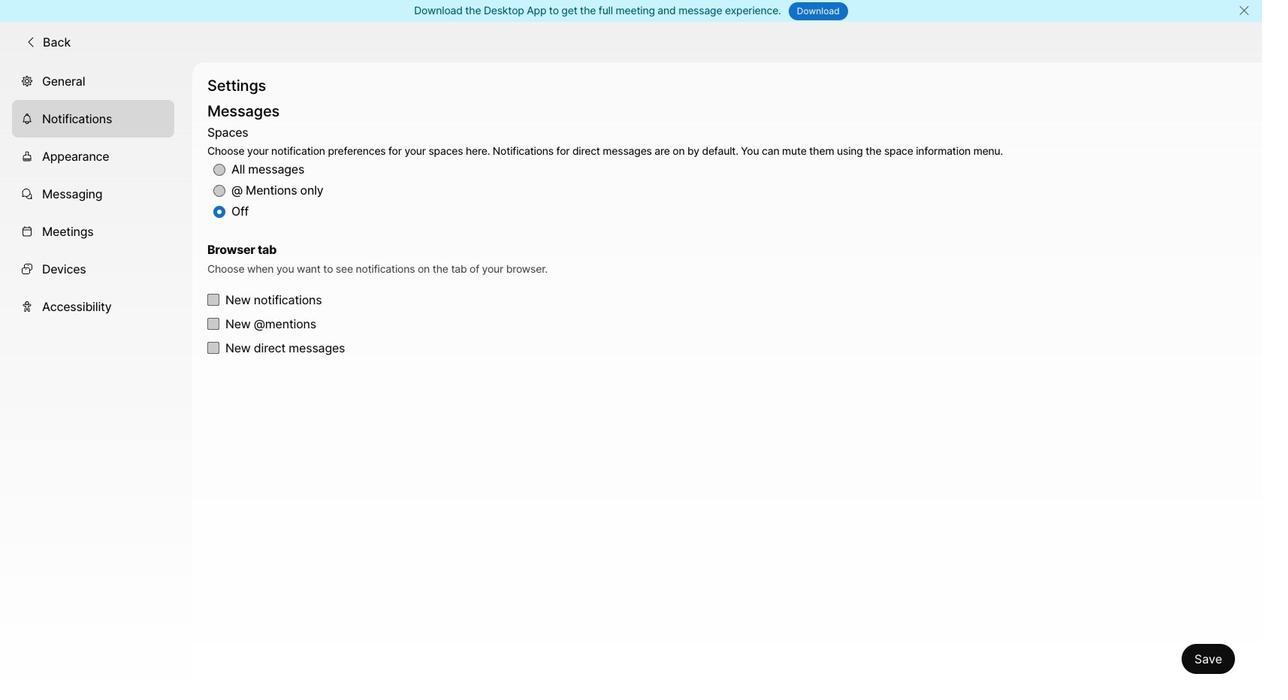 Task type: vqa. For each thing, say whether or not it's contained in the screenshot.
MESSAGING tab
yes



Task type: describe. For each thing, give the bounding box(es) containing it.
meetings tab
[[12, 212, 174, 250]]

Off radio
[[213, 206, 225, 218]]

messaging tab
[[12, 175, 174, 212]]

cancel_16 image
[[1239, 5, 1250, 17]]



Task type: locate. For each thing, give the bounding box(es) containing it.
option group
[[207, 122, 1003, 222]]

general tab
[[12, 62, 174, 100]]

appearance tab
[[12, 137, 174, 175]]

notifications tab
[[12, 100, 174, 137]]

accessibility tab
[[12, 288, 174, 325]]

All messages radio
[[213, 164, 225, 176]]

devices tab
[[12, 250, 174, 288]]

settings navigation
[[0, 62, 192, 698]]

@ Mentions only radio
[[213, 185, 225, 197]]



